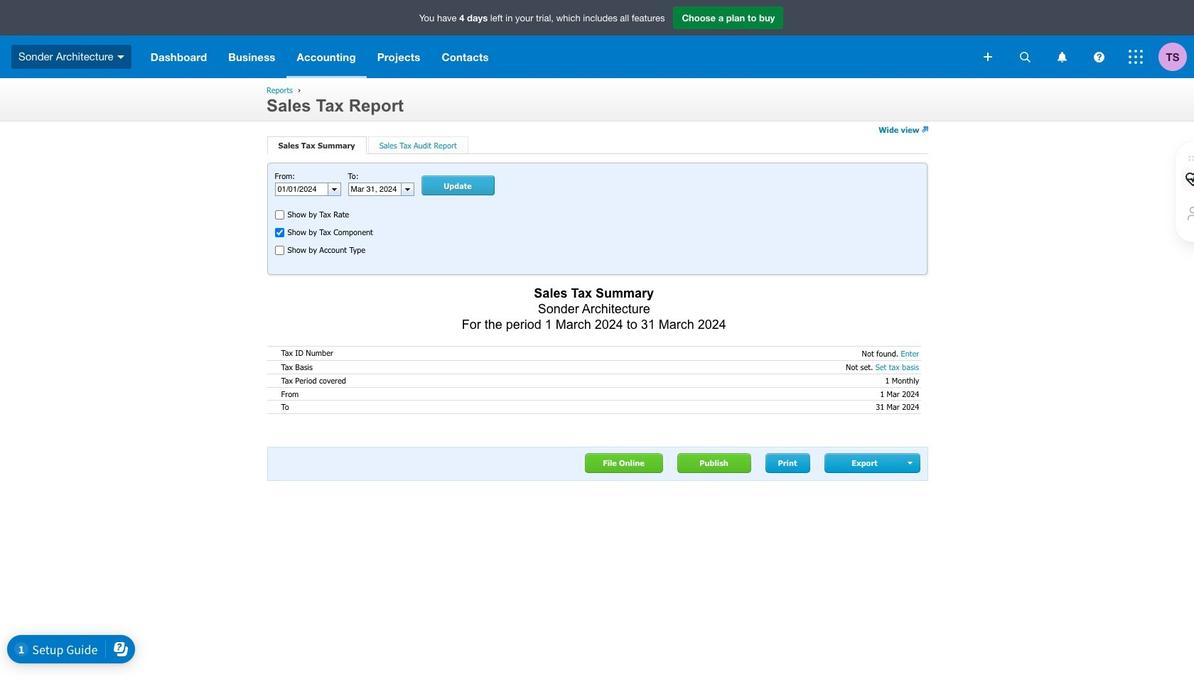 Task type: locate. For each thing, give the bounding box(es) containing it.
None checkbox
[[275, 211, 284, 220], [275, 228, 284, 238], [275, 211, 284, 220], [275, 228, 284, 238]]

None text field
[[349, 183, 401, 196]]

None checkbox
[[275, 246, 284, 255]]

banner
[[0, 0, 1194, 78]]

svg image
[[1129, 50, 1143, 64], [1020, 52, 1031, 62], [1058, 52, 1067, 62], [984, 53, 993, 61], [117, 55, 124, 59]]

None text field
[[276, 183, 327, 196]]

svg image
[[1094, 52, 1105, 62]]



Task type: describe. For each thing, give the bounding box(es) containing it.
export options... image
[[908, 462, 914, 465]]



Task type: vqa. For each thing, say whether or not it's contained in the screenshot.
Outstanding Balance
no



